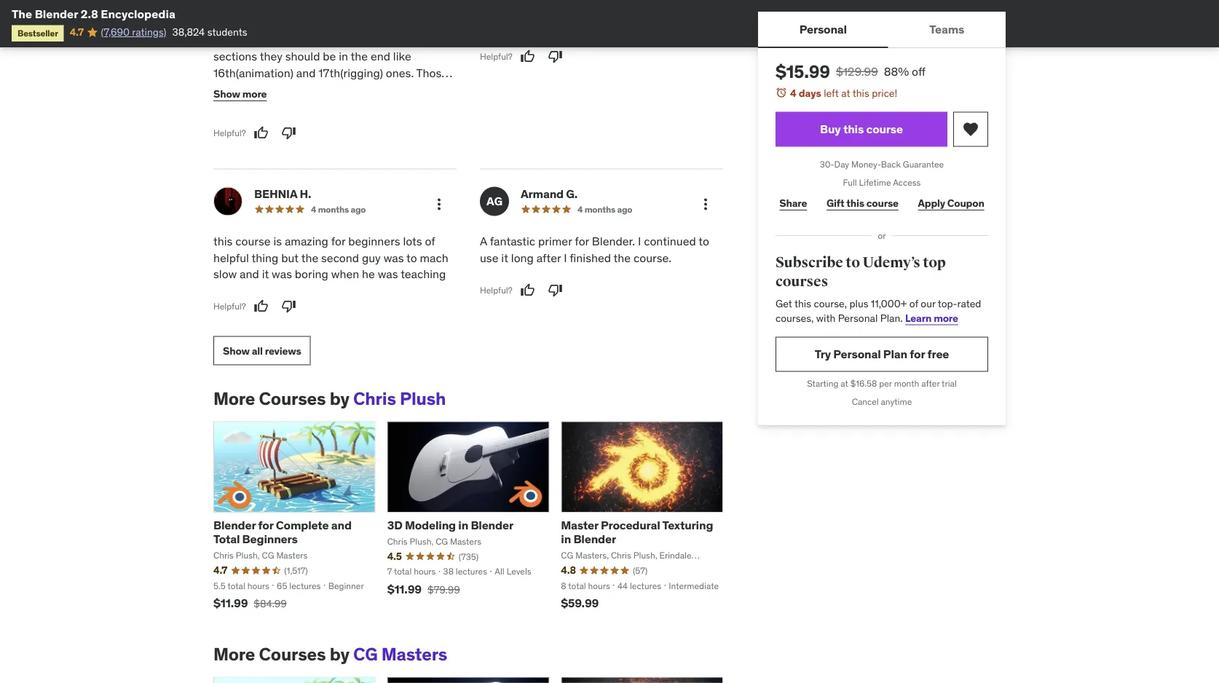Task type: locate. For each thing, give the bounding box(es) containing it.
1 horizontal spatial masters
[[382, 644, 448, 666]]

finished
[[570, 251, 611, 266]]

sections up think
[[410, 0, 454, 15]]

a fantastic primer for blender. i continued to use it long after i finished the course.
[[480, 234, 710, 266]]

4 right alarm image
[[791, 86, 797, 99]]

chris inside 'master procedural texturing in blender cg masters, chris plush, erindale woodford'
[[611, 550, 632, 562]]

0 vertical spatial show
[[214, 88, 240, 101]]

masters inside 3d modeling in blender chris plush, cg masters
[[450, 536, 482, 548]]

courses down reviews
[[259, 389, 326, 410]]

4.7 for (1,517)
[[214, 564, 228, 577]]

this for buy
[[844, 122, 864, 137]]

courses down $84.99
[[259, 644, 326, 666]]

use
[[480, 251, 499, 266]]

hours for plush,
[[414, 567, 436, 578]]

boring
[[295, 267, 329, 282]]

of inside 4 only because rigging and animation sections weren't detailed as other sections. i think instead of 10th(rigging) and 11th(animation) sections they should be in the end like 16th(animation) and 17th(rigging) ones. those two sections are more about basics without digging deep in some lectures. my opinion.
[[255, 33, 265, 48]]

1 ago from the left
[[351, 204, 366, 215]]

2 vertical spatial i
[[564, 251, 567, 266]]

course inside buy this course button
[[867, 122, 904, 137]]

teams button
[[889, 12, 1006, 47]]

plan
[[884, 347, 908, 362]]

$84.99
[[254, 598, 287, 611]]

7
[[387, 567, 392, 578]]

2 vertical spatial course
[[236, 234, 271, 249]]

chris down total
[[214, 550, 234, 562]]

helpful? left mark review by chandan p. as helpful image
[[480, 51, 513, 62]]

chris inside 3d modeling in blender chris plush, cg masters
[[387, 536, 408, 548]]

0 vertical spatial 4.7
[[70, 25, 84, 39]]

lectures down the 57 reviews element
[[630, 581, 662, 592]]

8 total hours
[[561, 581, 610, 592]]

2 horizontal spatial more
[[934, 311, 959, 325]]

4.7 up 5.5
[[214, 564, 228, 577]]

lifetime
[[860, 177, 892, 188]]

be
[[323, 49, 336, 64]]

more courses by cg masters
[[214, 644, 448, 666]]

4 months ago up blender.
[[578, 204, 633, 215]]

1 horizontal spatial 4 months ago
[[578, 204, 633, 215]]

total right 7
[[394, 567, 412, 578]]

master procedural texturing in blender cg masters, chris plush, erindale woodford
[[561, 518, 714, 574]]

(57)
[[633, 565, 648, 577]]

4.5
[[387, 550, 402, 563]]

1 vertical spatial show
[[223, 345, 250, 358]]

plush, down modeling
[[410, 536, 434, 548]]

0 horizontal spatial of
[[255, 33, 265, 48]]

more for show more
[[242, 88, 267, 101]]

1 horizontal spatial after
[[922, 378, 940, 389]]

course for buy this course
[[867, 122, 904, 137]]

this right gift
[[847, 197, 865, 210]]

course inside gift this course link
[[867, 197, 899, 210]]

tab list containing personal
[[759, 12, 1006, 48]]

0 vertical spatial of
[[255, 33, 265, 48]]

more down 16th(animation)
[[242, 88, 267, 101]]

buy
[[821, 122, 841, 137]]

blender up 5.5 total hours
[[214, 518, 256, 533]]

show for show more
[[214, 88, 240, 101]]

1 vertical spatial of
[[425, 234, 435, 249]]

mark review by chandan p. as helpful image
[[521, 49, 535, 64]]

2 4 months ago from the left
[[578, 204, 633, 215]]

after down primer
[[537, 251, 561, 266]]

0 vertical spatial course
[[867, 122, 904, 137]]

2 horizontal spatial to
[[846, 254, 861, 272]]

1 vertical spatial it
[[262, 267, 269, 282]]

$11.99 for total
[[214, 596, 248, 611]]

courses for chris
[[259, 389, 326, 410]]

master procedural texturing in blender link
[[561, 518, 714, 547]]

for up 'second'
[[331, 234, 346, 249]]

ago for blender.
[[618, 204, 633, 215]]

for up the 'finished'
[[575, 234, 589, 249]]

personal down plus at the right of page
[[838, 311, 878, 325]]

1 more from the top
[[214, 389, 255, 410]]

this for gift
[[847, 197, 865, 210]]

$11.99
[[387, 582, 422, 597], [214, 596, 248, 611]]

mark review by chandan p. as unhelpful image
[[548, 49, 563, 64]]

blender inside 'master procedural texturing in blender cg masters, chris plush, erindale woodford'
[[574, 532, 616, 547]]

was down but
[[272, 267, 292, 282]]

lectures down 1517 reviews 'element'
[[289, 581, 321, 592]]

months up blender.
[[585, 204, 616, 215]]

ago up blender.
[[618, 204, 633, 215]]

intermediate
[[669, 581, 719, 592]]

0 horizontal spatial 4.7
[[70, 25, 84, 39]]

total for plush,
[[394, 567, 412, 578]]

0 vertical spatial i
[[394, 17, 397, 32]]

the up 'boring'
[[301, 251, 319, 266]]

animation
[[356, 0, 407, 15]]

more down 'all'
[[214, 389, 255, 410]]

sections down instead
[[214, 49, 257, 64]]

is
[[274, 234, 282, 249]]

blender up "masters,"
[[574, 532, 616, 547]]

after
[[537, 251, 561, 266], [922, 378, 940, 389]]

helpful? down digging
[[214, 128, 246, 139]]

after left trial on the right bottom of the page
[[922, 378, 940, 389]]

months for behnia h.
[[318, 204, 349, 215]]

4 days left at this price!
[[791, 86, 898, 99]]

it down thing
[[262, 267, 269, 282]]

of inside this course is amazing for beginners lots of helpful thing but the second guy was to mach slow and it was boring when he was teaching
[[425, 234, 435, 249]]

0 vertical spatial sections
[[410, 0, 454, 15]]

course up back
[[867, 122, 904, 137]]

$11.99 for chris
[[387, 582, 422, 597]]

more down $11.99 $84.99 at bottom
[[214, 644, 255, 666]]

1 vertical spatial 4.7
[[214, 564, 228, 577]]

65
[[277, 581, 287, 592]]

for inside blender for complete and total beginners chris plush, cg masters
[[258, 518, 274, 533]]

i inside 4 only because rigging and animation sections weren't detailed as other sections. i think instead of 10th(rigging) and 11th(animation) sections they should be in the end like 16th(animation) and 17th(rigging) ones. those two sections are more about basics without digging deep in some lectures. my opinion.
[[394, 17, 397, 32]]

i up course.
[[638, 234, 641, 249]]

1 vertical spatial after
[[922, 378, 940, 389]]

2 horizontal spatial i
[[638, 234, 641, 249]]

$11.99 down 5.5 total hours
[[214, 596, 248, 611]]

masters inside blender for complete and total beginners chris plush, cg masters
[[276, 550, 308, 562]]

2 horizontal spatial masters
[[450, 536, 482, 548]]

total right 8
[[569, 581, 586, 592]]

alarm image
[[776, 87, 788, 98]]

0 horizontal spatial to
[[407, 251, 417, 266]]

price!
[[872, 86, 898, 99]]

months up amazing at the top left of page
[[318, 204, 349, 215]]

0 vertical spatial more
[[214, 389, 255, 410]]

2 courses from the top
[[259, 644, 326, 666]]

plush, inside blender for complete and total beginners chris plush, cg masters
[[236, 550, 260, 562]]

more down top- at top right
[[934, 311, 959, 325]]

1 vertical spatial personal
[[838, 311, 878, 325]]

free
[[928, 347, 950, 362]]

rated
[[958, 297, 982, 310]]

44 lectures
[[618, 581, 662, 592]]

sections
[[410, 0, 454, 15], [214, 49, 257, 64], [236, 82, 279, 97]]

1 horizontal spatial months
[[585, 204, 616, 215]]

the inside this course is amazing for beginners lots of helpful thing but the second guy was to mach slow and it was boring when he was teaching
[[301, 251, 319, 266]]

4 down h.
[[311, 204, 316, 215]]

of up they
[[255, 33, 265, 48]]

2 horizontal spatial of
[[910, 297, 919, 310]]

2 more from the top
[[214, 644, 255, 666]]

2 ago from the left
[[618, 204, 633, 215]]

tab list
[[759, 12, 1006, 48]]

1 horizontal spatial hours
[[414, 567, 436, 578]]

chris up the '4.5'
[[387, 536, 408, 548]]

to down lots
[[407, 251, 417, 266]]

0 vertical spatial personal
[[800, 21, 847, 36]]

it inside the 'a fantastic primer for blender. i continued to use it long after i finished the course.'
[[502, 251, 509, 266]]

4 left only
[[214, 0, 220, 15]]

course up thing
[[236, 234, 271, 249]]

to right continued
[[699, 234, 710, 249]]

8
[[561, 581, 567, 592]]

because
[[247, 0, 291, 15]]

57 reviews element
[[633, 565, 648, 577]]

1 horizontal spatial lectures
[[456, 567, 488, 578]]

mark review by evgeniya k. as helpful image
[[254, 126, 269, 141]]

blender.
[[592, 234, 636, 249]]

1 courses from the top
[[259, 389, 326, 410]]

0 horizontal spatial $11.99
[[214, 596, 248, 611]]

2 horizontal spatial the
[[614, 251, 631, 266]]

total for cg
[[569, 581, 586, 592]]

1 vertical spatial by
[[330, 644, 350, 666]]

i for animation
[[394, 17, 397, 32]]

of inside get this course, plus 11,000+ of our top-rated courses, with personal plan.
[[910, 297, 919, 310]]

0 horizontal spatial hours
[[248, 581, 270, 592]]

blender inside blender for complete and total beginners chris plush, cg masters
[[214, 518, 256, 533]]

in up 4.8
[[561, 532, 571, 547]]

for left complete
[[258, 518, 274, 533]]

hours up $11.99 $84.99 at bottom
[[248, 581, 270, 592]]

by for chris
[[330, 389, 350, 410]]

coupon
[[948, 197, 985, 210]]

more up some
[[302, 82, 328, 97]]

735 reviews element
[[459, 551, 479, 563]]

this inside get this course, plus 11,000+ of our top-rated courses, with personal plan.
[[795, 297, 812, 310]]

1 horizontal spatial of
[[425, 234, 435, 249]]

continued
[[644, 234, 696, 249]]

0 horizontal spatial it
[[262, 267, 269, 282]]

1 4 months ago from the left
[[311, 204, 366, 215]]

learn more link
[[906, 311, 959, 325]]

lectures down 735 reviews element
[[456, 567, 488, 578]]

it
[[502, 251, 509, 266], [262, 267, 269, 282]]

plush,
[[410, 536, 434, 548], [236, 550, 260, 562], [634, 550, 658, 562]]

cg down 3d modeling in blender "link"
[[436, 536, 448, 548]]

i up "11th(animation)"
[[394, 17, 397, 32]]

4 down g.
[[578, 204, 583, 215]]

cg inside blender for complete and total beginners chris plush, cg masters
[[262, 550, 274, 562]]

my
[[376, 98, 391, 113]]

0 vertical spatial by
[[330, 389, 350, 410]]

blender up bestseller
[[35, 6, 78, 21]]

$59.99
[[561, 596, 599, 611]]

1 horizontal spatial to
[[699, 234, 710, 249]]

$79.99
[[428, 584, 460, 597]]

more inside button
[[242, 88, 267, 101]]

and down thing
[[240, 267, 259, 282]]

personal
[[800, 21, 847, 36], [838, 311, 878, 325], [834, 347, 881, 362]]

0 horizontal spatial ago
[[351, 204, 366, 215]]

2 months from the left
[[585, 204, 616, 215]]

1 by from the top
[[330, 389, 350, 410]]

it right the use
[[502, 251, 509, 266]]

by
[[330, 389, 350, 410], [330, 644, 350, 666]]

2 by from the top
[[330, 644, 350, 666]]

after inside starting at $16.58 per month after trial cancel anytime
[[922, 378, 940, 389]]

helpful? left mark review by armand g. as helpful icon at the left of page
[[480, 285, 513, 296]]

0 horizontal spatial more
[[242, 88, 267, 101]]

personal up $16.58
[[834, 347, 881, 362]]

1 horizontal spatial ago
[[618, 204, 633, 215]]

4.7 for (7,690 ratings)
[[70, 25, 84, 39]]

show inside show more button
[[214, 88, 240, 101]]

and right complete
[[331, 518, 352, 533]]

by left chris plush link
[[330, 389, 350, 410]]

2 horizontal spatial hours
[[588, 581, 610, 592]]

2 vertical spatial personal
[[834, 347, 881, 362]]

total
[[214, 532, 240, 547]]

65 lectures
[[277, 581, 321, 592]]

0 horizontal spatial masters
[[276, 550, 308, 562]]

beginners
[[348, 234, 400, 249]]

0 vertical spatial courses
[[259, 389, 326, 410]]

2 horizontal spatial lectures
[[630, 581, 662, 592]]

share
[[780, 197, 808, 210]]

0 horizontal spatial 4 months ago
[[311, 204, 366, 215]]

$11.99 down 7 total hours
[[387, 582, 422, 597]]

1 vertical spatial i
[[638, 234, 641, 249]]

ago
[[351, 204, 366, 215], [618, 204, 633, 215]]

reviews
[[265, 345, 301, 358]]

blender up (735) at bottom left
[[471, 518, 514, 533]]

mark review by armand g. as helpful image
[[521, 283, 535, 298]]

lectures for complete
[[289, 581, 321, 592]]

at inside starting at $16.58 per month after trial cancel anytime
[[841, 378, 849, 389]]

0 horizontal spatial plush,
[[236, 550, 260, 562]]

2 horizontal spatial plush,
[[634, 550, 658, 562]]

sections down 16th(animation)
[[236, 82, 279, 97]]

4.7 down 2.8
[[70, 25, 84, 39]]

at left $16.58
[[841, 378, 849, 389]]

1 horizontal spatial it
[[502, 251, 509, 266]]

1 horizontal spatial total
[[394, 567, 412, 578]]

cg
[[436, 536, 448, 548], [262, 550, 274, 562], [561, 550, 574, 562], [353, 644, 378, 666]]

of up mach
[[425, 234, 435, 249]]

to left udemy's
[[846, 254, 861, 272]]

1 horizontal spatial i
[[564, 251, 567, 266]]

1 vertical spatial courses
[[259, 644, 326, 666]]

3d modeling in blender link
[[387, 518, 514, 533]]

1 horizontal spatial more
[[302, 82, 328, 97]]

1 horizontal spatial $11.99
[[387, 582, 422, 597]]

hours up $11.99 $79.99
[[414, 567, 436, 578]]

chris down master procedural texturing in blender link
[[611, 550, 632, 562]]

this up helpful
[[214, 234, 233, 249]]

personal up $15.99
[[800, 21, 847, 36]]

procedural
[[601, 518, 661, 533]]

hours for cg
[[588, 581, 610, 592]]

2 horizontal spatial total
[[569, 581, 586, 592]]

off
[[912, 64, 926, 79]]

this course is amazing for beginners lots of helpful thing but the second guy was to mach slow and it was boring when he was teaching
[[214, 234, 449, 282]]

by left cg masters link at the bottom of the page
[[330, 644, 350, 666]]

1 vertical spatial at
[[841, 378, 849, 389]]

course
[[867, 122, 904, 137], [867, 197, 899, 210], [236, 234, 271, 249]]

1 horizontal spatial the
[[351, 49, 368, 64]]

hours left the 44 in the bottom of the page
[[588, 581, 610, 592]]

at right "left"
[[842, 86, 851, 99]]

2 vertical spatial of
[[910, 297, 919, 310]]

blender inside 3d modeling in blender chris plush, cg masters
[[471, 518, 514, 533]]

2 vertical spatial sections
[[236, 82, 279, 97]]

0 vertical spatial masters
[[450, 536, 482, 548]]

h.
[[300, 187, 311, 202]]

for inside this course is amazing for beginners lots of helpful thing but the second guy was to mach slow and it was boring when he was teaching
[[331, 234, 346, 249]]

0 vertical spatial it
[[502, 251, 509, 266]]

and inside this course is amazing for beginners lots of helpful thing but the second guy was to mach slow and it was boring when he was teaching
[[240, 267, 259, 282]]

total right 5.5
[[228, 581, 245, 592]]

erindale
[[660, 550, 692, 562]]

course down lifetime
[[867, 197, 899, 210]]

1 vertical spatial masters
[[276, 550, 308, 562]]

this right the buy
[[844, 122, 864, 137]]

0 horizontal spatial the
[[301, 251, 319, 266]]

helpful? left mark review by behnia h. as helpful icon
[[214, 301, 246, 312]]

this inside button
[[844, 122, 864, 137]]

4 months ago down h.
[[311, 204, 366, 215]]

access
[[894, 177, 921, 188]]

cg down beginner
[[353, 644, 378, 666]]

to inside this course is amazing for beginners lots of helpful thing but the second guy was to mach slow and it was boring when he was teaching
[[407, 251, 417, 266]]

learn more
[[906, 311, 959, 325]]

plush, inside 'master procedural texturing in blender cg masters, chris plush, erindale woodford'
[[634, 550, 658, 562]]

ago for for
[[351, 204, 366, 215]]

of left our
[[910, 297, 919, 310]]

1 vertical spatial more
[[214, 644, 255, 666]]

the down blender.
[[614, 251, 631, 266]]

0 horizontal spatial after
[[537, 251, 561, 266]]

1 vertical spatial course
[[867, 197, 899, 210]]

think
[[400, 17, 426, 32]]

it inside this course is amazing for beginners lots of helpful thing but the second guy was to mach slow and it was boring when he was teaching
[[262, 267, 269, 282]]

thing
[[252, 251, 279, 266]]

0 horizontal spatial lectures
[[289, 581, 321, 592]]

0 horizontal spatial total
[[228, 581, 245, 592]]

this up courses,
[[795, 297, 812, 310]]

plush, down total
[[236, 550, 260, 562]]

1 horizontal spatial 4.7
[[214, 564, 228, 577]]

i down primer
[[564, 251, 567, 266]]

woodford
[[561, 563, 600, 574]]

0 vertical spatial after
[[537, 251, 561, 266]]

hours for beginners
[[248, 581, 270, 592]]

two
[[214, 82, 233, 97]]

more
[[302, 82, 328, 97], [242, 88, 267, 101], [934, 311, 959, 325]]

cg masters link
[[353, 644, 448, 666]]

long
[[511, 251, 534, 266]]

3d
[[387, 518, 403, 533]]

0 horizontal spatial months
[[318, 204, 349, 215]]

show down 16th(animation)
[[214, 88, 240, 101]]

plush, up (57)
[[634, 550, 658, 562]]

plus
[[850, 297, 869, 310]]

helpful? for mark review by behnia h. as helpful icon
[[214, 301, 246, 312]]

(7,690
[[101, 25, 130, 39]]

cg down beginners
[[262, 550, 274, 562]]

the up 17th(rigging)
[[351, 49, 368, 64]]

1 horizontal spatial plush,
[[410, 536, 434, 548]]

0 horizontal spatial i
[[394, 17, 397, 32]]

show inside show all reviews button
[[223, 345, 250, 358]]

lectures
[[456, 567, 488, 578], [289, 581, 321, 592], [630, 581, 662, 592]]

gift this course
[[827, 197, 899, 210]]

back
[[882, 159, 901, 170]]

masters down $11.99 $79.99
[[382, 644, 448, 666]]

in inside 3d modeling in blender chris plush, cg masters
[[459, 518, 469, 533]]

hours
[[414, 567, 436, 578], [248, 581, 270, 592], [588, 581, 610, 592]]

cg up 4.8
[[561, 550, 574, 562]]

1 months from the left
[[318, 204, 349, 215]]

total
[[394, 567, 412, 578], [228, 581, 245, 592], [569, 581, 586, 592]]

show left 'all'
[[223, 345, 250, 358]]

beginner
[[328, 581, 364, 592]]

ag
[[487, 194, 503, 209]]



Task type: vqa. For each thing, say whether or not it's contained in the screenshot.
THE CAROUSEL element
no



Task type: describe. For each thing, give the bounding box(es) containing it.
4 months ago for for
[[311, 204, 366, 215]]

bestseller
[[17, 27, 58, 39]]

some
[[297, 98, 325, 113]]

the inside 4 only because rigging and animation sections weren't detailed as other sections. i think instead of 10th(rigging) and 11th(animation) sections they should be in the end like 16th(animation) and 17th(rigging) ones. those two sections are more about basics without digging deep in some lectures. my opinion.
[[351, 49, 368, 64]]

those
[[416, 66, 448, 81]]

day
[[835, 159, 850, 170]]

instead
[[214, 33, 252, 48]]

11th(animation)
[[358, 33, 436, 48]]

course inside this course is amazing for beginners lots of helpful thing but the second guy was to mach slow and it was boring when he was teaching
[[236, 234, 271, 249]]

2.8
[[81, 6, 98, 21]]

1517 reviews element
[[284, 565, 308, 577]]

teaching
[[401, 267, 446, 282]]

and down should
[[296, 66, 316, 81]]

$11.99 $84.99
[[214, 596, 287, 611]]

primer
[[538, 234, 572, 249]]

1 vertical spatial sections
[[214, 49, 257, 64]]

udemy's
[[863, 254, 921, 272]]

all
[[495, 567, 505, 578]]

ones.
[[386, 66, 414, 81]]

months for armand g.
[[585, 204, 616, 215]]

17th(rigging)
[[319, 66, 383, 81]]

blender for complete and total beginners chris plush, cg masters
[[214, 518, 352, 562]]

show more
[[214, 88, 267, 101]]

detailed
[[255, 17, 297, 32]]

this for get
[[795, 297, 812, 310]]

more for more courses by chris plush
[[214, 389, 255, 410]]

30-
[[820, 159, 835, 170]]

mark review by behnia h. as helpful image
[[254, 300, 269, 314]]

deep
[[256, 98, 282, 113]]

plan.
[[881, 311, 903, 325]]

only
[[223, 0, 245, 15]]

was right guy on the top left
[[384, 251, 404, 266]]

guy
[[362, 251, 381, 266]]

personal inside get this course, plus 11,000+ of our top-rated courses, with personal plan.
[[838, 311, 878, 325]]

subscribe
[[776, 254, 844, 272]]

courses
[[776, 273, 829, 290]]

total for beginners
[[228, 581, 245, 592]]

basics
[[364, 82, 397, 97]]

38,824 students
[[172, 25, 247, 39]]

the inside the 'a fantastic primer for blender. i continued to use it long after i finished the course.'
[[614, 251, 631, 266]]

get this course, plus 11,000+ of our top-rated courses, with personal plan.
[[776, 297, 982, 325]]

16th(animation)
[[214, 66, 294, 81]]

11,000+
[[871, 297, 908, 310]]

to inside the 'a fantastic primer for blender. i continued to use it long after i finished the course.'
[[699, 234, 710, 249]]

try personal plan for free link
[[776, 337, 989, 372]]

$15.99
[[776, 60, 831, 82]]

chris inside blender for complete and total beginners chris plush, cg masters
[[214, 550, 234, 562]]

about
[[331, 82, 361, 97]]

levels
[[507, 567, 532, 578]]

he
[[362, 267, 375, 282]]

and up be on the top of the page
[[336, 33, 356, 48]]

and inside blender for complete and total beginners chris plush, cg masters
[[331, 518, 352, 533]]

cg inside 'master procedural texturing in blender cg masters, chris plush, erindale woodford'
[[561, 550, 574, 562]]

gift this course link
[[823, 189, 903, 218]]

personal inside button
[[800, 21, 847, 36]]

show more button
[[214, 80, 267, 109]]

amazing
[[285, 234, 329, 249]]

like
[[393, 49, 412, 64]]

helpful
[[214, 251, 249, 266]]

weren't
[[214, 17, 252, 32]]

texturing
[[663, 518, 714, 533]]

more for learn more
[[934, 311, 959, 325]]

trial
[[942, 378, 957, 389]]

lots
[[403, 234, 422, 249]]

4 inside 4 only because rigging and animation sections weren't detailed as other sections. i think instead of 10th(rigging) and 11th(animation) sections they should be in the end like 16th(animation) and 17th(rigging) ones. those two sections are more about basics without digging deep in some lectures. my opinion.
[[214, 0, 220, 15]]

mark review by armand g. as unhelpful image
[[548, 283, 563, 298]]

other
[[314, 17, 342, 32]]

38 lectures
[[443, 567, 488, 578]]

in right be on the top of the page
[[339, 49, 348, 64]]

or
[[878, 230, 886, 241]]

for left free
[[910, 347, 926, 362]]

wishlist image
[[963, 121, 980, 138]]

$11.99 $79.99
[[387, 582, 460, 597]]

master
[[561, 518, 599, 533]]

this down $129.99
[[853, 86, 870, 99]]

chris left plush at the bottom left of the page
[[353, 389, 396, 410]]

behnia
[[254, 187, 297, 202]]

in down are
[[285, 98, 294, 113]]

money-
[[852, 159, 882, 170]]

plush, inside 3d modeling in blender chris plush, cg masters
[[410, 536, 434, 548]]

lectures for in
[[456, 567, 488, 578]]

top-
[[938, 297, 958, 310]]

second
[[321, 251, 359, 266]]

rigging
[[294, 0, 331, 15]]

cg inside 3d modeling in blender chris plush, cg masters
[[436, 536, 448, 548]]

2 vertical spatial masters
[[382, 644, 448, 666]]

for inside the 'a fantastic primer for blender. i continued to use it long after i finished the course.'
[[575, 234, 589, 249]]

course.
[[634, 251, 672, 266]]

armand g.
[[521, 187, 578, 202]]

after inside the 'a fantastic primer for blender. i continued to use it long after i finished the course.'
[[537, 251, 561, 266]]

(1,517)
[[284, 565, 308, 577]]

5.5
[[214, 581, 226, 592]]

helpful? for mark review by chandan p. as helpful image
[[480, 51, 513, 62]]

per
[[880, 378, 893, 389]]

without
[[400, 82, 439, 97]]

additional actions for review by armand g. image
[[697, 196, 715, 214]]

was right the he on the left top
[[378, 267, 398, 282]]

blender for complete and total beginners link
[[214, 518, 352, 547]]

mark review by behnia h. as unhelpful image
[[282, 300, 296, 314]]

left
[[824, 86, 839, 99]]

chris plush link
[[353, 389, 446, 410]]

lectures for texturing
[[630, 581, 662, 592]]

top
[[923, 254, 946, 272]]

course,
[[814, 297, 848, 310]]

i for i
[[564, 251, 567, 266]]

this inside this course is amazing for beginners lots of helpful thing but the second guy was to mach slow and it was boring when he was teaching
[[214, 234, 233, 249]]

show all reviews button
[[214, 337, 311, 366]]

and up other
[[334, 0, 353, 15]]

beginners
[[242, 532, 298, 547]]

88%
[[884, 64, 910, 79]]

encyclopedia
[[101, 6, 176, 21]]

fantastic
[[490, 234, 536, 249]]

digging
[[214, 98, 253, 113]]

more for more courses by cg masters
[[214, 644, 255, 666]]

apply coupon
[[919, 197, 985, 210]]

in inside 'master procedural texturing in blender cg masters, chris plush, erindale woodford'
[[561, 532, 571, 547]]

the
[[12, 6, 32, 21]]

the blender 2.8 encyclopedia
[[12, 6, 176, 21]]

apply coupon button
[[915, 189, 989, 218]]

show for show all reviews
[[223, 345, 250, 358]]

opinion.
[[394, 98, 435, 113]]

4 months ago for blender.
[[578, 204, 633, 215]]

course for gift this course
[[867, 197, 899, 210]]

mark review by evgeniya k. as unhelpful image
[[282, 126, 296, 141]]

as
[[300, 17, 312, 32]]

buy this course
[[821, 122, 904, 137]]

additional actions for review by behnia h. image
[[431, 196, 448, 214]]

anytime
[[881, 396, 913, 408]]

get
[[776, 297, 793, 310]]

to inside subscribe to udemy's top courses
[[846, 254, 861, 272]]

more inside 4 only because rigging and animation sections weren't detailed as other sections. i think instead of 10th(rigging) and 11th(animation) sections they should be in the end like 16th(animation) and 17th(rigging) ones. those two sections are more about basics without digging deep in some lectures. my opinion.
[[302, 82, 328, 97]]

plush
[[400, 389, 446, 410]]

by for cg
[[330, 644, 350, 666]]

helpful? for mark review by evgeniya k. as helpful image
[[214, 128, 246, 139]]

starting
[[808, 378, 839, 389]]

courses for cg
[[259, 644, 326, 666]]

5.5 total hours
[[214, 581, 270, 592]]

(7,690 ratings)
[[101, 25, 166, 39]]

0 vertical spatial at
[[842, 86, 851, 99]]

helpful? for mark review by armand g. as helpful icon at the left of page
[[480, 285, 513, 296]]

g.
[[566, 187, 578, 202]]



